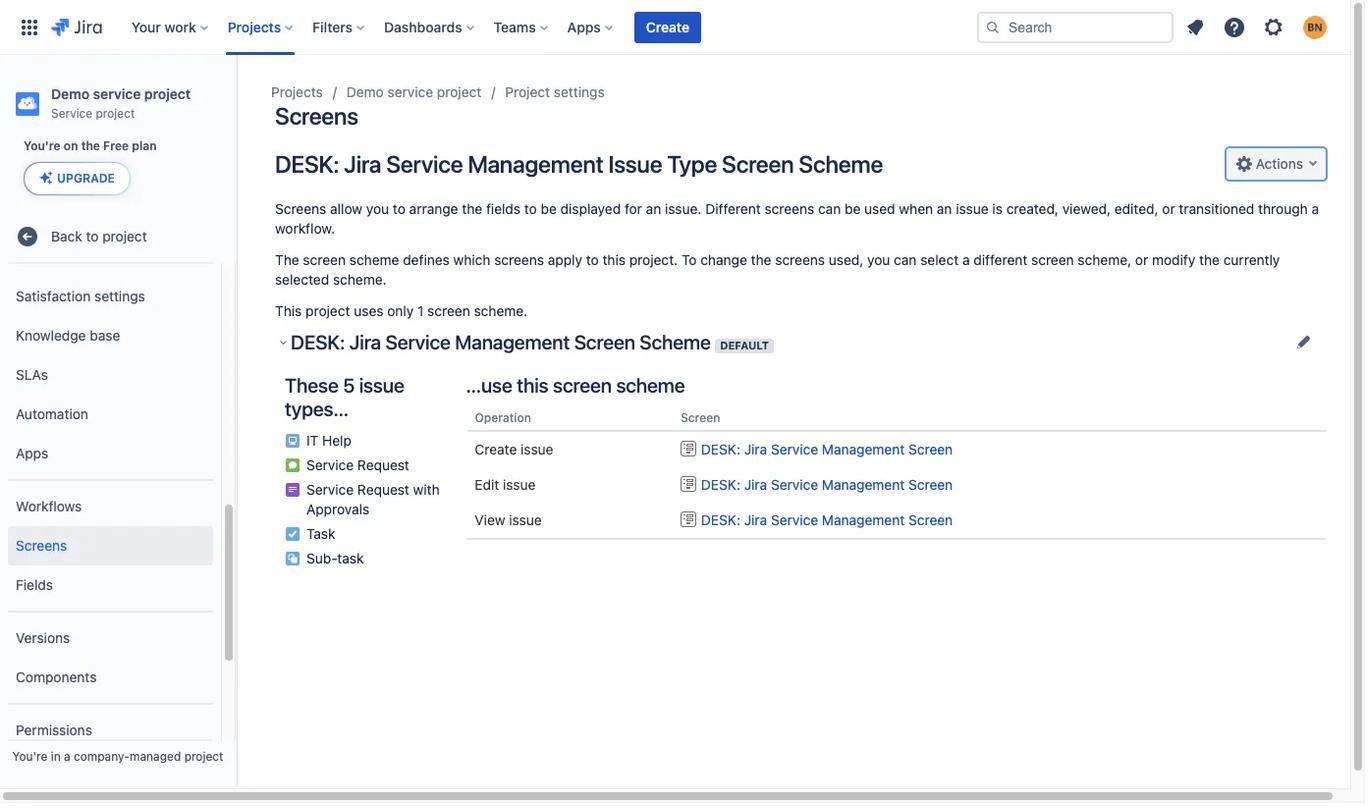 Task type: locate. For each thing, give the bounding box(es) containing it.
a right the select
[[962, 251, 970, 268]]

can left the select
[[894, 251, 917, 268]]

service down 'dashboards'
[[388, 83, 433, 100]]

1 vertical spatial default image
[[680, 512, 696, 527]]

0 horizontal spatial settings
[[94, 287, 145, 304]]

service for demo service project service project
[[93, 85, 141, 102]]

2 an from the left
[[937, 200, 952, 217]]

allow
[[330, 200, 362, 217]]

0 horizontal spatial or
[[1135, 251, 1148, 268]]

management for edit issue
[[822, 476, 905, 493]]

apply
[[548, 251, 582, 268]]

request inside service request with approvals
[[357, 481, 409, 498]]

1 desk: jira service management screen from the top
[[701, 441, 953, 458]]

2 default image from the top
[[680, 512, 696, 527]]

settings right project
[[554, 83, 605, 100]]

small image up transitioned
[[1236, 156, 1252, 171]]

1 desk: jira service management screen link from the top
[[680, 441, 953, 458]]

1 vertical spatial small image
[[275, 335, 291, 351]]

the right modify
[[1199, 251, 1220, 268]]

the
[[81, 138, 100, 153], [462, 200, 482, 217], [751, 251, 771, 268], [1199, 251, 1220, 268]]

0 horizontal spatial can
[[818, 200, 841, 217]]

different
[[974, 251, 1028, 268]]

service inside demo service project service project
[[51, 106, 92, 121]]

project
[[437, 83, 482, 100], [144, 85, 191, 102], [96, 106, 135, 121], [102, 228, 147, 244], [305, 302, 350, 319], [184, 749, 223, 764]]

you right the used, on the top of page
[[867, 251, 890, 268]]

1 vertical spatial you
[[867, 251, 890, 268]]

request for service request with approvals
[[357, 481, 409, 498]]

desk: jira service management screen link for edit issue
[[680, 476, 953, 493]]

create inside button
[[646, 18, 689, 35]]

1 vertical spatial request
[[357, 481, 409, 498]]

task - a task that needs to be done. image
[[285, 526, 301, 542]]

screens up workflow.
[[275, 200, 326, 217]]

demo
[[346, 83, 384, 100], [51, 85, 89, 102]]

you're left on
[[24, 138, 61, 153]]

2 desk: jira service management screen from the top
[[701, 476, 953, 493]]

0 horizontal spatial be
[[541, 200, 557, 217]]

screens right 'different'
[[765, 200, 814, 217]]

desk: jira service management screen
[[701, 441, 953, 458], [701, 476, 953, 493], [701, 512, 953, 528]]

0 vertical spatial apps
[[567, 18, 601, 35]]

1 horizontal spatial a
[[962, 251, 970, 268]]

2 vertical spatial a
[[64, 749, 70, 764]]

1 horizontal spatial settings
[[554, 83, 605, 100]]

to inside the screen scheme defines which screens apply to this project. to change the screens used, you can select a different screen scheme, or modify the currently selected scheme.
[[586, 251, 599, 268]]

you're
[[24, 138, 61, 153], [12, 749, 47, 764]]

modify
[[1152, 251, 1195, 268]]

plan
[[132, 138, 157, 153]]

0 horizontal spatial an
[[646, 200, 661, 217]]

a right through
[[1311, 200, 1319, 217]]

help image
[[1223, 15, 1246, 39]]

management for view issue
[[822, 512, 905, 528]]

you're for you're on the free plan
[[24, 138, 61, 153]]

apps for apps link
[[16, 445, 48, 461]]

screens link
[[8, 527, 213, 566]]

or inside the screen scheme defines which screens apply to this project. to change the screens used, you can select a different screen scheme, or modify the currently selected scheme.
[[1135, 251, 1148, 268]]

demo right projects link
[[346, 83, 384, 100]]

scheme. up desk: jira service management screen scheme default
[[474, 302, 528, 319]]

an right the for
[[646, 200, 661, 217]]

2 vertical spatial screens
[[16, 537, 67, 554]]

1 vertical spatial desk: jira service management screen
[[701, 476, 953, 493]]

2 horizontal spatial a
[[1311, 200, 1319, 217]]

apps link
[[8, 434, 213, 473]]

1 horizontal spatial an
[[937, 200, 952, 217]]

is
[[992, 200, 1003, 217]]

0 horizontal spatial demo
[[51, 85, 89, 102]]

scheme up uses
[[349, 251, 399, 268]]

1 horizontal spatial apps
[[567, 18, 601, 35]]

service inside demo service project service project
[[93, 85, 141, 102]]

scheme inside the screen scheme defines which screens apply to this project. to change the screens used, you can select a different screen scheme, or modify the currently selected scheme.
[[349, 251, 399, 268]]

apps for apps dropdown button
[[567, 18, 601, 35]]

the left "fields"
[[462, 200, 482, 217]]

scheme left default
[[640, 331, 711, 354]]

1 vertical spatial projects
[[271, 83, 323, 100]]

1 vertical spatial scheme.
[[474, 302, 528, 319]]

change
[[700, 251, 747, 268]]

0 horizontal spatial small image
[[275, 335, 291, 351]]

an right when
[[937, 200, 952, 217]]

1 vertical spatial this
[[517, 374, 548, 397]]

1 vertical spatial you're
[[12, 749, 47, 764]]

small image inside actions popup button
[[1236, 156, 1252, 171]]

free
[[103, 138, 129, 153]]

1 vertical spatial create
[[475, 441, 517, 458]]

scheme. up uses
[[333, 271, 387, 288]]

you
[[366, 200, 389, 217], [867, 251, 890, 268]]

screen
[[722, 150, 794, 177], [574, 331, 635, 354], [680, 410, 720, 425], [908, 441, 953, 458], [908, 476, 953, 493], [908, 512, 953, 528]]

2 be from the left
[[845, 200, 861, 217]]

0 horizontal spatial scheme
[[640, 331, 711, 354]]

upgrade
[[57, 171, 115, 186]]

filters button
[[307, 11, 372, 43]]

request down the service request
[[357, 481, 409, 498]]

1 horizontal spatial you
[[867, 251, 890, 268]]

scheme
[[349, 251, 399, 268], [616, 374, 685, 397]]

0 horizontal spatial you
[[366, 200, 389, 217]]

5
[[343, 374, 355, 397]]

0 vertical spatial projects
[[228, 18, 281, 35]]

projects right sidebar navigation icon
[[271, 83, 323, 100]]

screens allow you to arrange the fields to be displayed for an issue. different screens can be used when an issue is created, viewed, edited, or transitioned through a workflow.
[[275, 200, 1319, 237]]

a right in at the bottom
[[64, 749, 70, 764]]

2 desk: jira service management screen link from the top
[[680, 476, 953, 493]]

1 default image from the top
[[680, 476, 696, 492]]

through
[[1258, 200, 1308, 217]]

screen up selected at left top
[[303, 251, 346, 268]]

apps right teams "popup button"
[[567, 18, 601, 35]]

to
[[393, 200, 405, 217], [524, 200, 537, 217], [86, 228, 99, 244], [586, 251, 599, 268]]

it
[[306, 432, 319, 449]]

0 vertical spatial request
[[357, 457, 409, 473]]

knowledge
[[16, 327, 86, 343]]

0 horizontal spatial service
[[93, 85, 141, 102]]

issue for view issue
[[509, 512, 542, 528]]

banner containing your work
[[0, 0, 1350, 55]]

default
[[720, 339, 769, 352]]

0 vertical spatial settings
[[554, 83, 605, 100]]

projects right the work
[[228, 18, 281, 35]]

scheme up used
[[799, 150, 883, 177]]

3 desk: jira service management screen from the top
[[701, 512, 953, 528]]

0 vertical spatial you
[[366, 200, 389, 217]]

this down desk: jira service management screen scheme default
[[517, 374, 548, 397]]

0 vertical spatial scheme
[[799, 150, 883, 177]]

0 vertical spatial you're
[[24, 138, 61, 153]]

request up service request with approvals
[[357, 457, 409, 473]]

issue left is
[[956, 200, 989, 217]]

you're left in at the bottom
[[12, 749, 47, 764]]

can
[[818, 200, 841, 217], [894, 251, 917, 268]]

1 horizontal spatial or
[[1162, 200, 1175, 217]]

issue right edit
[[503, 476, 536, 493]]

be left used
[[845, 200, 861, 217]]

1 horizontal spatial can
[[894, 251, 917, 268]]

create down operation
[[475, 441, 517, 458]]

screens inside screens allow you to arrange the fields to be displayed for an issue. different screens can be used when an issue is created, viewed, edited, or transitioned through a workflow.
[[275, 200, 326, 217]]

project right the managed
[[184, 749, 223, 764]]

0 horizontal spatial create
[[475, 441, 517, 458]]

desk: for view issue
[[701, 512, 740, 528]]

your work
[[131, 18, 196, 35]]

apps
[[567, 18, 601, 35], [16, 445, 48, 461]]

base
[[90, 327, 120, 343]]

apps button
[[561, 11, 620, 43]]

1 horizontal spatial small image
[[1236, 156, 1252, 171]]

1 vertical spatial screens
[[275, 200, 326, 217]]

0 vertical spatial desk: jira service management screen link
[[680, 441, 953, 458]]

to right apply
[[586, 251, 599, 268]]

created,
[[1006, 200, 1059, 217]]

service
[[388, 83, 433, 100], [93, 85, 141, 102]]

edit issue
[[475, 476, 536, 493]]

issue right the view
[[509, 512, 542, 528]]

desk: jira service management screen scheme default
[[291, 331, 769, 354]]

1 vertical spatial settings
[[94, 287, 145, 304]]

knowledge base
[[16, 327, 120, 343]]

screens right sidebar navigation icon
[[275, 102, 358, 130]]

projects for projects link
[[271, 83, 323, 100]]

components
[[16, 669, 97, 685]]

2 group from the top
[[8, 479, 213, 611]]

management
[[468, 150, 603, 177], [455, 331, 570, 354], [822, 441, 905, 458], [822, 476, 905, 493], [822, 512, 905, 528]]

workflows link
[[8, 487, 213, 527]]

satisfaction
[[16, 287, 91, 304]]

2 vertical spatial desk: jira service management screen link
[[680, 512, 953, 528]]

banner
[[0, 0, 1350, 55]]

1
[[417, 302, 424, 319]]

can inside the screen scheme defines which screens apply to this project. to change the screens used, you can select a different screen scheme, or modify the currently selected scheme.
[[894, 251, 917, 268]]

1 horizontal spatial service
[[388, 83, 433, 100]]

selected
[[275, 271, 329, 288]]

this project uses only 1 screen scheme.
[[275, 302, 528, 319]]

1 horizontal spatial demo
[[346, 83, 384, 100]]

1 horizontal spatial scheme
[[799, 150, 883, 177]]

0 vertical spatial a
[[1311, 200, 1319, 217]]

settings inside project settings link
[[554, 83, 605, 100]]

group
[[8, 0, 213, 479], [8, 479, 213, 611], [8, 611, 213, 703]]

0 horizontal spatial a
[[64, 749, 70, 764]]

1 group from the top
[[8, 0, 213, 479]]

0 vertical spatial scheme.
[[333, 271, 387, 288]]

0 horizontal spatial apps
[[16, 445, 48, 461]]

projects inside popup button
[[228, 18, 281, 35]]

1 vertical spatial or
[[1135, 251, 1148, 268]]

1 vertical spatial apps
[[16, 445, 48, 461]]

apps down automation
[[16, 445, 48, 461]]

0 vertical spatial small image
[[1236, 156, 1252, 171]]

these
[[285, 374, 339, 397]]

apps inside group
[[16, 445, 48, 461]]

desk: jira service management screen for edit issue
[[701, 476, 953, 493]]

this inside the screen scheme defines which screens apply to this project. to change the screens used, you can select a different screen scheme, or modify the currently selected scheme.
[[602, 251, 626, 268]]

it help - an it problem or question. image
[[285, 433, 301, 449]]

1 vertical spatial desk: jira service management screen link
[[680, 476, 953, 493]]

jira image
[[51, 15, 102, 39], [51, 15, 102, 39]]

1 horizontal spatial scheme
[[616, 374, 685, 397]]

or right edited,
[[1162, 200, 1175, 217]]

2 request from the top
[[357, 481, 409, 498]]

issue down operation
[[521, 441, 553, 458]]

0 vertical spatial desk: jira service management screen
[[701, 441, 953, 458]]

service request with approvals
[[306, 481, 440, 518]]

3 group from the top
[[8, 611, 213, 703]]

demo inside demo service project service project
[[51, 85, 89, 102]]

small image down this
[[275, 335, 291, 351]]

or
[[1162, 200, 1175, 217], [1135, 251, 1148, 268]]

used,
[[829, 251, 864, 268]]

a inside the screen scheme defines which screens apply to this project. to change the screens used, you can select a different screen scheme, or modify the currently selected scheme.
[[962, 251, 970, 268]]

0 horizontal spatial scheme
[[349, 251, 399, 268]]

1 horizontal spatial create
[[646, 18, 689, 35]]

approvals
[[306, 501, 369, 518]]

small image
[[1236, 156, 1252, 171], [275, 335, 291, 351]]

project up free on the left of page
[[96, 106, 135, 121]]

2 vertical spatial desk: jira service management screen
[[701, 512, 953, 528]]

be left displayed at the top of the page
[[541, 200, 557, 217]]

you right allow
[[366, 200, 389, 217]]

0 vertical spatial scheme
[[349, 251, 399, 268]]

0 vertical spatial this
[[602, 251, 626, 268]]

desk: for create issue
[[701, 441, 740, 458]]

this left project. at the top left of the page
[[602, 251, 626, 268]]

settings for satisfaction settings
[[94, 287, 145, 304]]

defines
[[403, 251, 450, 268]]

types…
[[285, 398, 348, 420]]

1 vertical spatial can
[[894, 251, 917, 268]]

settings down chat link
[[94, 287, 145, 304]]

screens inside screens allow you to arrange the fields to be displayed for an issue. different screens can be used when an issue is created, viewed, edited, or transitioned through a workflow.
[[765, 200, 814, 217]]

demo up on
[[51, 85, 89, 102]]

create right apps dropdown button
[[646, 18, 689, 35]]

issue
[[956, 200, 989, 217], [359, 374, 404, 397], [521, 441, 553, 458], [503, 476, 536, 493], [509, 512, 542, 528]]

demo for demo service project service project
[[51, 85, 89, 102]]

service up free on the left of page
[[93, 85, 141, 102]]

back to project link
[[8, 217, 228, 256]]

0 vertical spatial default image
[[680, 476, 696, 492]]

versions link
[[8, 619, 213, 658]]

request
[[357, 457, 409, 473], [357, 481, 409, 498]]

default image
[[680, 476, 696, 492], [680, 512, 696, 527]]

1 horizontal spatial be
[[845, 200, 861, 217]]

scheme. inside the screen scheme defines which screens apply to this project. to change the screens used, you can select a different screen scheme, or modify the currently selected scheme.
[[333, 271, 387, 288]]

1 request from the top
[[357, 457, 409, 473]]

edit
[[475, 476, 499, 493]]

1 horizontal spatial this
[[602, 251, 626, 268]]

3 desk: jira service management screen link from the top
[[680, 512, 953, 528]]

0 vertical spatial can
[[818, 200, 841, 217]]

your profile and settings image
[[1303, 15, 1327, 39]]

different
[[705, 200, 761, 217]]

create issue
[[475, 441, 553, 458]]

1 an from the left
[[646, 200, 661, 217]]

you're for you're in a company-managed project
[[12, 749, 47, 764]]

screens up fields
[[16, 537, 67, 554]]

0 vertical spatial screens
[[275, 102, 358, 130]]

settings inside the satisfaction settings link
[[94, 287, 145, 304]]

group containing versions
[[8, 611, 213, 703]]

scheme up default icon at the bottom
[[616, 374, 685, 397]]

to right back at the left of page
[[86, 228, 99, 244]]

can left used
[[818, 200, 841, 217]]

operation
[[475, 410, 531, 425]]

0 vertical spatial create
[[646, 18, 689, 35]]

1 vertical spatial scheme
[[640, 331, 711, 354]]

it help
[[306, 432, 352, 449]]

or left modify
[[1135, 251, 1148, 268]]

1 vertical spatial a
[[962, 251, 970, 268]]

a
[[1311, 200, 1319, 217], [962, 251, 970, 268], [64, 749, 70, 764]]

0 horizontal spatial scheme.
[[333, 271, 387, 288]]

help
[[322, 432, 352, 449]]

0 vertical spatial or
[[1162, 200, 1175, 217]]

issue right the 5
[[359, 374, 404, 397]]

the screen scheme defines which screens apply to this project. to change the screens used, you can select a different screen scheme, or modify the currently selected scheme.
[[275, 251, 1280, 288]]

desk: jira service management screen for view issue
[[701, 512, 953, 528]]

project right back at the left of page
[[102, 228, 147, 244]]

apps inside dropdown button
[[567, 18, 601, 35]]

desk: jira service management screen for create issue
[[701, 441, 953, 458]]



Task type: vqa. For each thing, say whether or not it's contained in the screenshot.
Jira
yes



Task type: describe. For each thing, give the bounding box(es) containing it.
the right on
[[81, 138, 100, 153]]

edited,
[[1114, 200, 1158, 217]]

a inside screens allow you to arrange the fields to be displayed for an issue. different screens can be used when an issue is created, viewed, edited, or transitioned through a workflow.
[[1311, 200, 1319, 217]]

transitioned
[[1179, 200, 1254, 217]]

0 horizontal spatial this
[[517, 374, 548, 397]]

create button
[[634, 11, 701, 43]]

desk: jira service management screen link for create issue
[[680, 441, 953, 458]]

project settings link
[[505, 81, 605, 104]]

1 vertical spatial scheme
[[616, 374, 685, 397]]

arrange
[[409, 200, 458, 217]]

filters
[[312, 18, 353, 35]]

only
[[387, 302, 414, 319]]

teams button
[[488, 11, 556, 43]]

you're in a company-managed project
[[12, 749, 223, 764]]

service inside service request with approvals
[[306, 481, 354, 498]]

issue for edit issue
[[503, 476, 536, 493]]

projects for projects popup button
[[228, 18, 281, 35]]

teams
[[494, 18, 536, 35]]

1 horizontal spatial scheme.
[[474, 302, 528, 319]]

you inside screens allow you to arrange the fields to be displayed for an issue. different screens can be used when an issue is created, viewed, edited, or transitioned through a workflow.
[[366, 200, 389, 217]]

request for service request
[[357, 457, 409, 473]]

demo for demo service project
[[346, 83, 384, 100]]

satisfaction settings link
[[8, 277, 213, 316]]

view
[[475, 512, 505, 528]]

work
[[164, 18, 196, 35]]

the right change
[[751, 251, 771, 268]]

project up plan
[[144, 85, 191, 102]]

task
[[337, 550, 364, 567]]

to right "fields"
[[524, 200, 537, 217]]

issue for create issue
[[521, 441, 553, 458]]

dashboards button
[[378, 11, 482, 43]]

…use this screen scheme
[[466, 374, 685, 397]]

automation
[[16, 405, 88, 422]]

slas link
[[8, 356, 213, 395]]

back
[[51, 228, 82, 244]]

workflows
[[16, 498, 82, 514]]

sidebar navigation image
[[214, 79, 257, 118]]

settings image
[[1262, 15, 1285, 39]]

project.
[[629, 251, 678, 268]]

these 5 issue types…
[[285, 374, 404, 420]]

your
[[131, 18, 161, 35]]

demo service project link
[[346, 81, 482, 104]]

service request - a request that follows itsm workflows. image
[[285, 458, 301, 473]]

versions
[[16, 629, 70, 646]]

the
[[275, 251, 299, 268]]

issue inside screens allow you to arrange the fields to be displayed for an issue. different screens can be used when an issue is created, viewed, edited, or transitioned through a workflow.
[[956, 200, 989, 217]]

on
[[64, 138, 78, 153]]

settings for project settings
[[554, 83, 605, 100]]

you're on the free plan
[[24, 138, 157, 153]]

desk: jira service management issue type screen scheme
[[275, 150, 883, 177]]

sub-task - the sub-task of the issue image
[[285, 551, 301, 567]]

permissions link
[[8, 711, 213, 750]]

select
[[920, 251, 959, 268]]

Search field
[[977, 11, 1174, 43]]

create for create issue
[[475, 441, 517, 458]]

screens down screens allow you to arrange the fields to be displayed for an issue. different screens can be used when an issue is created, viewed, edited, or transitioned through a workflow.
[[775, 251, 825, 268]]

issue
[[608, 150, 662, 177]]

desk: for edit issue
[[701, 476, 740, 493]]

task
[[306, 525, 335, 542]]

screens inside screens link
[[16, 537, 67, 554]]

management for create issue
[[822, 441, 905, 458]]

projects link
[[271, 81, 323, 104]]

or inside screens allow you to arrange the fields to be displayed for an issue. different screens can be used when an issue is created, viewed, edited, or transitioned through a workflow.
[[1162, 200, 1175, 217]]

jira for create issue
[[744, 441, 767, 458]]

jira for edit issue
[[744, 476, 767, 493]]

screen down desk: jira service management screen scheme default
[[553, 374, 612, 397]]

screen right 1
[[427, 302, 470, 319]]

managed
[[130, 749, 181, 764]]

service request with approvals - a requests that may require approval. image
[[285, 482, 301, 498]]

fields
[[16, 576, 53, 593]]

project
[[505, 83, 550, 100]]

back to project
[[51, 228, 147, 244]]

sub-
[[306, 550, 337, 567]]

dashboards
[[384, 18, 462, 35]]

search image
[[985, 19, 1001, 35]]

create for create
[[646, 18, 689, 35]]

sub-task
[[306, 550, 364, 567]]

demo service project
[[346, 83, 482, 100]]

which
[[453, 251, 491, 268]]

knowledge base link
[[8, 316, 213, 356]]

group containing workflows
[[8, 479, 213, 611]]

issue inside these 5 issue types…
[[359, 374, 404, 397]]

you inside the screen scheme defines which screens apply to this project. to change the screens used, you can select a different screen scheme, or modify the currently selected scheme.
[[867, 251, 890, 268]]

notifications image
[[1183, 15, 1207, 39]]

your work button
[[125, 11, 216, 43]]

to
[[682, 251, 697, 268]]

displayed
[[560, 200, 621, 217]]

in
[[51, 749, 61, 764]]

default image for edit issue
[[680, 476, 696, 492]]

project right this
[[305, 302, 350, 319]]

screen left 'scheme,'
[[1031, 251, 1074, 268]]

…use
[[466, 374, 512, 397]]

type
[[667, 150, 717, 177]]

project left project
[[437, 83, 482, 100]]

default image for view issue
[[680, 512, 696, 527]]

for
[[625, 200, 642, 217]]

scheme,
[[1078, 251, 1131, 268]]

components link
[[8, 658, 213, 697]]

permissions
[[16, 722, 92, 738]]

desk: jira service management screen link for view issue
[[680, 512, 953, 528]]

jira for view issue
[[744, 512, 767, 528]]

the inside screens allow you to arrange the fields to be displayed for an issue. different screens can be used when an issue is created, viewed, edited, or transitioned through a workflow.
[[462, 200, 482, 217]]

1 be from the left
[[541, 200, 557, 217]]

chat
[[16, 248, 46, 265]]

actions
[[1252, 155, 1303, 171]]

demo service project service project
[[51, 85, 191, 121]]

satisfaction settings
[[16, 287, 145, 304]]

to left arrange
[[393, 200, 405, 217]]

can inside screens allow you to arrange the fields to be displayed for an issue. different screens can be used when an issue is created, viewed, edited, or transitioned through a workflow.
[[818, 200, 841, 217]]

service for demo service project
[[388, 83, 433, 100]]

fields
[[486, 200, 521, 217]]

currently
[[1223, 251, 1280, 268]]

project settings
[[505, 83, 605, 100]]

this
[[275, 302, 302, 319]]

actions button
[[1227, 148, 1326, 179]]

viewed,
[[1062, 200, 1111, 217]]

default image
[[680, 441, 696, 457]]

view issue
[[475, 512, 542, 528]]

primary element
[[12, 0, 977, 55]]

fields link
[[8, 566, 213, 605]]

issue.
[[665, 200, 702, 217]]

used
[[864, 200, 895, 217]]

screens left apply
[[494, 251, 544, 268]]

company-
[[74, 749, 130, 764]]

appswitcher icon image
[[18, 15, 41, 39]]

group containing chat
[[8, 0, 213, 479]]



